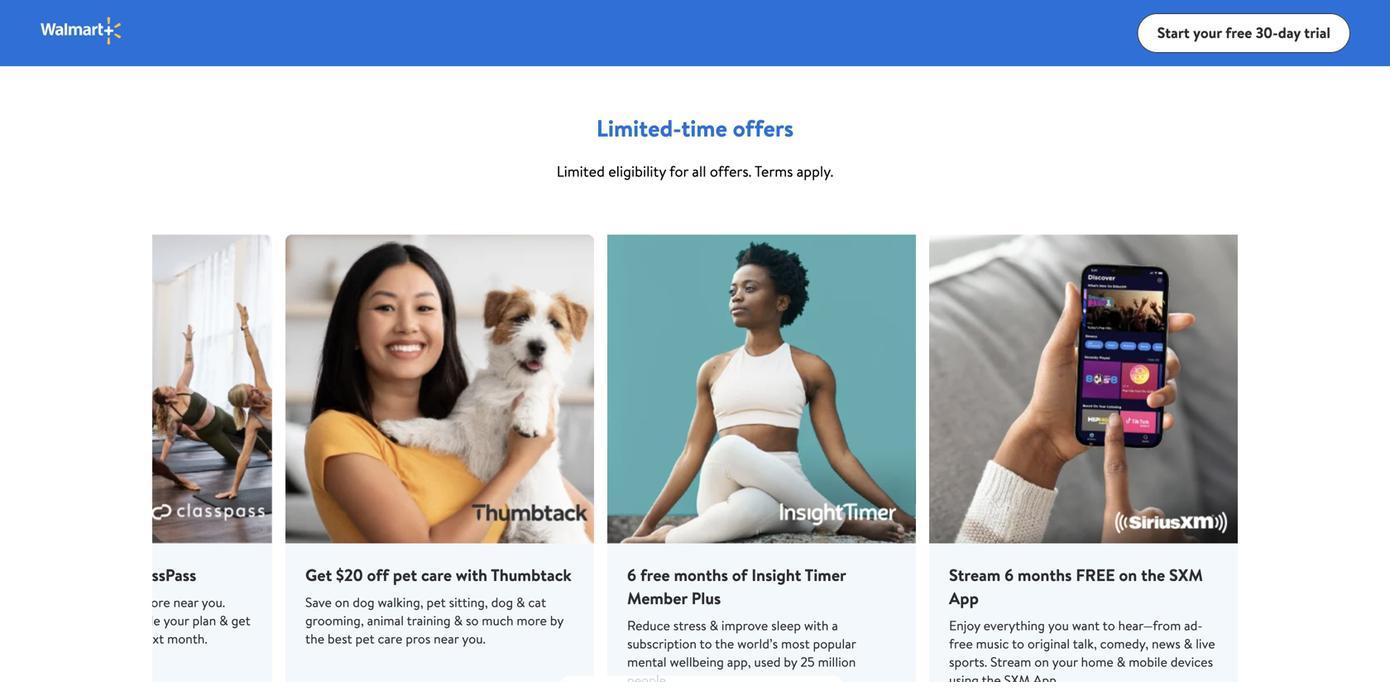 Task type: locate. For each thing, give the bounding box(es) containing it.
dog
[[353, 593, 375, 611], [491, 593, 513, 611]]

stress
[[674, 616, 707, 634]]

0 horizontal spatial dog
[[353, 593, 375, 611]]

free inside stream 6 months free on the sxm app enjoy everything you want to hear—from ad- free music to original talk, comedy, news & live sports. stream on your home & mobile devices using the sxm app.
[[949, 634, 973, 653]]

pet right off
[[393, 563, 417, 586]]

free inside the start your free 30-day trial button
[[1226, 22, 1253, 43]]

1 vertical spatial free
[[641, 563, 670, 586]]

0 horizontal spatial to
[[700, 634, 712, 653]]

the left best
[[305, 630, 325, 648]]

6
[[627, 563, 637, 586], [1005, 563, 1014, 586]]

start your free 30-day trial
[[1158, 22, 1331, 43]]

to left app,
[[700, 634, 712, 653]]

to inside 6 free months of insight timer member plus reduce stress & improve sleep with a subscription to the world's most popular mental wellbeing app, used by 25 million people.
[[700, 634, 712, 653]]

to right want
[[1103, 616, 1116, 634]]

months left free
[[1018, 563, 1072, 586]]

months for of
[[674, 563, 728, 586]]

& left so
[[454, 611, 463, 630]]

1 dog from the left
[[353, 593, 375, 611]]

stream
[[949, 563, 1001, 586], [991, 653, 1032, 671]]

1 horizontal spatial by
[[784, 653, 798, 671]]

by
[[550, 611, 564, 630], [784, 653, 798, 671]]

get
[[305, 563, 332, 586]]

start your free 30-day trial button
[[1138, 13, 1351, 53]]

dog right 'sitting,'
[[491, 593, 513, 611]]

sxm left app.
[[1004, 671, 1030, 682]]

0 horizontal spatial free
[[641, 563, 670, 586]]

on
[[1119, 563, 1138, 586], [335, 593, 350, 611], [1035, 653, 1049, 671]]

with inside 'get $20 off pet care with thumbtack save on dog walking, pet sitting, dog & cat grooming, animal training & so much more by the best pet care pros near you.'
[[456, 563, 488, 586]]

day
[[1279, 22, 1301, 43]]

1 vertical spatial with
[[804, 616, 829, 634]]

with
[[456, 563, 488, 586], [804, 616, 829, 634]]

your right the start
[[1194, 22, 1222, 43]]

on right save on the bottom of page
[[335, 593, 350, 611]]

insight
[[752, 563, 802, 586]]

hear—from
[[1119, 616, 1181, 634]]

for
[[670, 161, 689, 182]]

0 horizontal spatial months
[[674, 563, 728, 586]]

0 vertical spatial stream
[[949, 563, 1001, 586]]

to
[[1103, 616, 1116, 634], [700, 634, 712, 653], [1012, 634, 1025, 653]]

& right home
[[1117, 653, 1126, 671]]

months for free
[[1018, 563, 1072, 586]]

0 horizontal spatial 6
[[627, 563, 637, 586]]

on right free
[[1119, 563, 1138, 586]]

the left world's
[[715, 634, 734, 653]]

world's
[[738, 634, 778, 653]]

6 inside stream 6 months free on the sxm app enjoy everything you want to hear—from ad- free music to original talk, comedy, news & live sports. stream on your home & mobile devices using the sxm app.
[[1005, 563, 1014, 586]]

6 free months of insight timer member plus reduce stress & improve sleep with a subscription to the world's most popular mental wellbeing app, used by 25 million people.
[[627, 563, 856, 682]]

1 vertical spatial by
[[784, 653, 798, 671]]

dog down $20
[[353, 593, 375, 611]]

0 horizontal spatial your
[[1053, 653, 1078, 671]]

free up reduce
[[641, 563, 670, 586]]

mobile
[[1129, 653, 1168, 671]]

live
[[1196, 634, 1216, 653]]

1 horizontal spatial sxm
[[1170, 563, 1203, 586]]

0 horizontal spatial with
[[456, 563, 488, 586]]

1 horizontal spatial months
[[1018, 563, 1072, 586]]

subscription
[[627, 634, 697, 653]]

sitting,
[[449, 593, 488, 611]]

& right stress
[[710, 616, 719, 634]]

1 horizontal spatial care
[[421, 563, 452, 586]]

stream down 'everything'
[[991, 653, 1032, 671]]

improve
[[722, 616, 768, 634]]

by left 25
[[784, 653, 798, 671]]

stream up enjoy
[[949, 563, 1001, 586]]

0 vertical spatial free
[[1226, 22, 1253, 43]]

2 dog from the left
[[491, 593, 513, 611]]

your inside button
[[1194, 22, 1222, 43]]

your
[[1194, 22, 1222, 43], [1053, 653, 1078, 671]]

1 horizontal spatial dog
[[491, 593, 513, 611]]

music
[[976, 634, 1009, 653]]

months inside stream 6 months free on the sxm app enjoy everything you want to hear—from ad- free music to original talk, comedy, news & live sports. stream on your home & mobile devices using the sxm app.
[[1018, 563, 1072, 586]]

& left cat
[[516, 593, 525, 611]]

1 vertical spatial sxm
[[1004, 671, 1030, 682]]

care left pros
[[378, 630, 403, 648]]

&
[[516, 593, 525, 611], [454, 611, 463, 630], [710, 616, 719, 634], [1184, 634, 1193, 653], [1117, 653, 1126, 671]]

1 vertical spatial your
[[1053, 653, 1078, 671]]

0 vertical spatial on
[[1119, 563, 1138, 586]]

trial
[[1305, 22, 1331, 43]]

1 horizontal spatial with
[[804, 616, 829, 634]]

by right more
[[550, 611, 564, 630]]

0 vertical spatial pet
[[393, 563, 417, 586]]

free
[[1226, 22, 1253, 43], [641, 563, 670, 586], [949, 634, 973, 653]]

pet
[[393, 563, 417, 586], [427, 593, 446, 611], [355, 630, 375, 648]]

0 horizontal spatial sxm
[[1004, 671, 1030, 682]]

care up 'sitting,'
[[421, 563, 452, 586]]

you
[[1049, 616, 1069, 634]]

6 up 'everything'
[[1005, 563, 1014, 586]]

months inside 6 free months of insight timer member plus reduce stress & improve sleep with a subscription to the world's most popular mental wellbeing app, used by 25 million people.
[[674, 563, 728, 586]]

6 up reduce
[[627, 563, 637, 586]]

6 inside 6 free months of insight timer member plus reduce stress & improve sleep with a subscription to the world's most popular mental wellbeing app, used by 25 million people.
[[627, 563, 637, 586]]

much
[[482, 611, 514, 630]]

0 vertical spatial by
[[550, 611, 564, 630]]

eligibility
[[609, 161, 666, 182]]

you.
[[462, 630, 486, 648]]

2 vertical spatial free
[[949, 634, 973, 653]]

months left of
[[674, 563, 728, 586]]

2 vertical spatial on
[[1035, 653, 1049, 671]]

2 months from the left
[[1018, 563, 1072, 586]]

limited-
[[597, 112, 682, 144]]

0 horizontal spatial by
[[550, 611, 564, 630]]

sxm up "ad-"
[[1170, 563, 1203, 586]]

pet left 'sitting,'
[[427, 593, 446, 611]]

care
[[421, 563, 452, 586], [378, 630, 403, 648]]

sxm
[[1170, 563, 1203, 586], [1004, 671, 1030, 682]]

free left music
[[949, 634, 973, 653]]

0 vertical spatial with
[[456, 563, 488, 586]]

1 horizontal spatial pet
[[393, 563, 417, 586]]

1 vertical spatial on
[[335, 593, 350, 611]]

1 vertical spatial care
[[378, 630, 403, 648]]

free
[[1076, 563, 1115, 586]]

1 horizontal spatial 6
[[1005, 563, 1014, 586]]

the
[[1142, 563, 1166, 586], [305, 630, 325, 648], [715, 634, 734, 653], [982, 671, 1001, 682]]

with left 'a'
[[804, 616, 829, 634]]

1 months from the left
[[674, 563, 728, 586]]

1 horizontal spatial your
[[1194, 22, 1222, 43]]

pet right best
[[355, 630, 375, 648]]

your left home
[[1053, 653, 1078, 671]]

0 vertical spatial sxm
[[1170, 563, 1203, 586]]

1 6 from the left
[[627, 563, 637, 586]]

on down you
[[1035, 653, 1049, 671]]

0 vertical spatial your
[[1194, 22, 1222, 43]]

walking,
[[378, 593, 424, 611]]

2 horizontal spatial to
[[1103, 616, 1116, 634]]

all
[[692, 161, 706, 182]]

0 horizontal spatial on
[[335, 593, 350, 611]]

to right music
[[1012, 634, 1025, 653]]

member
[[627, 586, 688, 610]]

free left the 30-
[[1226, 22, 1253, 43]]

months
[[674, 563, 728, 586], [1018, 563, 1072, 586]]

with up 'sitting,'
[[456, 563, 488, 586]]

2 horizontal spatial free
[[1226, 22, 1253, 43]]

best
[[328, 630, 352, 648]]

1 horizontal spatial free
[[949, 634, 973, 653]]

app,
[[727, 653, 751, 671]]

people.
[[627, 671, 669, 682]]

terms
[[755, 161, 793, 182]]

2 6 from the left
[[1005, 563, 1014, 586]]

25
[[801, 653, 815, 671]]

0 vertical spatial care
[[421, 563, 452, 586]]

pros
[[406, 630, 431, 648]]

2 vertical spatial pet
[[355, 630, 375, 648]]

cat
[[528, 593, 546, 611]]

1 vertical spatial pet
[[427, 593, 446, 611]]



Task type: describe. For each thing, give the bounding box(es) containing it.
a
[[832, 616, 838, 634]]

used
[[754, 653, 781, 671]]

stream 6 months free on the sxm app enjoy everything you want to hear—from ad- free music to original talk, comedy, news & live sports. stream on your home & mobile devices using the sxm app.
[[949, 563, 1216, 682]]

walmart+ image
[[40, 16, 123, 46]]

your inside stream 6 months free on the sxm app enjoy everything you want to hear—from ad- free music to original talk, comedy, news & live sports. stream on your home & mobile devices using the sxm app.
[[1053, 653, 1078, 671]]

ad-
[[1185, 616, 1203, 634]]

the right "using"
[[982, 671, 1001, 682]]

the up hear—from
[[1142, 563, 1166, 586]]

plus
[[692, 586, 721, 610]]

app
[[949, 586, 979, 610]]

free inside 6 free months of insight timer member plus reduce stress & improve sleep with a subscription to the world's most popular mental wellbeing app, used by 25 million people.
[[641, 563, 670, 586]]

talk,
[[1073, 634, 1097, 653]]

mental
[[627, 653, 667, 671]]

start
[[1158, 22, 1190, 43]]

the inside 6 free months of insight timer member plus reduce stress & improve sleep with a subscription to the world's most popular mental wellbeing app, used by 25 million people.
[[715, 634, 734, 653]]

more
[[517, 611, 547, 630]]

sports.
[[949, 653, 988, 671]]

2 horizontal spatial pet
[[427, 593, 446, 611]]

near
[[434, 630, 459, 648]]

0 horizontal spatial care
[[378, 630, 403, 648]]

1 horizontal spatial on
[[1035, 653, 1049, 671]]

0 horizontal spatial pet
[[355, 630, 375, 648]]

so
[[466, 611, 479, 630]]

1 horizontal spatial to
[[1012, 634, 1025, 653]]

thumbtack
[[491, 563, 572, 586]]

of
[[732, 563, 748, 586]]

popular
[[813, 634, 856, 653]]

original
[[1028, 634, 1070, 653]]

comedy,
[[1101, 634, 1149, 653]]

on inside 'get $20 off pet care with thumbtack save on dog walking, pet sitting, dog & cat grooming, animal training & so much more by the best pet care pros near you.'
[[335, 593, 350, 611]]

30-
[[1256, 22, 1279, 43]]

animal
[[367, 611, 404, 630]]

1 vertical spatial stream
[[991, 653, 1032, 671]]

with inside 6 free months of insight timer member plus reduce stress & improve sleep with a subscription to the world's most popular mental wellbeing app, used by 25 million people.
[[804, 616, 829, 634]]

get $20 off pet care with thumbtack save on dog walking, pet sitting, dog & cat grooming, animal training & so much more by the best pet care pros near you.
[[305, 563, 572, 648]]

offers
[[733, 112, 794, 144]]

2 horizontal spatial on
[[1119, 563, 1138, 586]]

by inside 6 free months of insight timer member plus reduce stress & improve sleep with a subscription to the world's most popular mental wellbeing app, used by 25 million people.
[[784, 653, 798, 671]]

training
[[407, 611, 451, 630]]

save
[[305, 593, 332, 611]]

sleep
[[772, 616, 801, 634]]

apply.
[[797, 161, 834, 182]]

timer
[[805, 563, 846, 586]]

million
[[818, 653, 856, 671]]

everything
[[984, 616, 1045, 634]]

$20
[[336, 563, 363, 586]]

limited
[[557, 161, 605, 182]]

wellbeing
[[670, 653, 724, 671]]

& inside 6 free months of insight timer member plus reduce stress & improve sleep with a subscription to the world's most popular mental wellbeing app, used by 25 million people.
[[710, 616, 719, 634]]

the inside 'get $20 off pet care with thumbtack save on dog walking, pet sitting, dog & cat grooming, animal training & so much more by the best pet care pros near you.'
[[305, 630, 325, 648]]

news
[[1152, 634, 1181, 653]]

by inside 'get $20 off pet care with thumbtack save on dog walking, pet sitting, dog & cat grooming, animal training & so much more by the best pet care pros near you.'
[[550, 611, 564, 630]]

off
[[367, 563, 389, 586]]

time
[[682, 112, 728, 144]]

offers.
[[710, 161, 752, 182]]

devices
[[1171, 653, 1214, 671]]

home
[[1081, 653, 1114, 671]]

limited-time offers
[[597, 112, 794, 144]]

enjoy
[[949, 616, 981, 634]]

want
[[1073, 616, 1100, 634]]

grooming,
[[305, 611, 364, 630]]

most
[[781, 634, 810, 653]]

using
[[949, 671, 979, 682]]

app.
[[1034, 671, 1060, 682]]

& left the live
[[1184, 634, 1193, 653]]

limited eligibility for all offers. terms apply.
[[557, 161, 834, 182]]

reduce
[[627, 616, 670, 634]]



Task type: vqa. For each thing, say whether or not it's contained in the screenshot.
on to the right
yes



